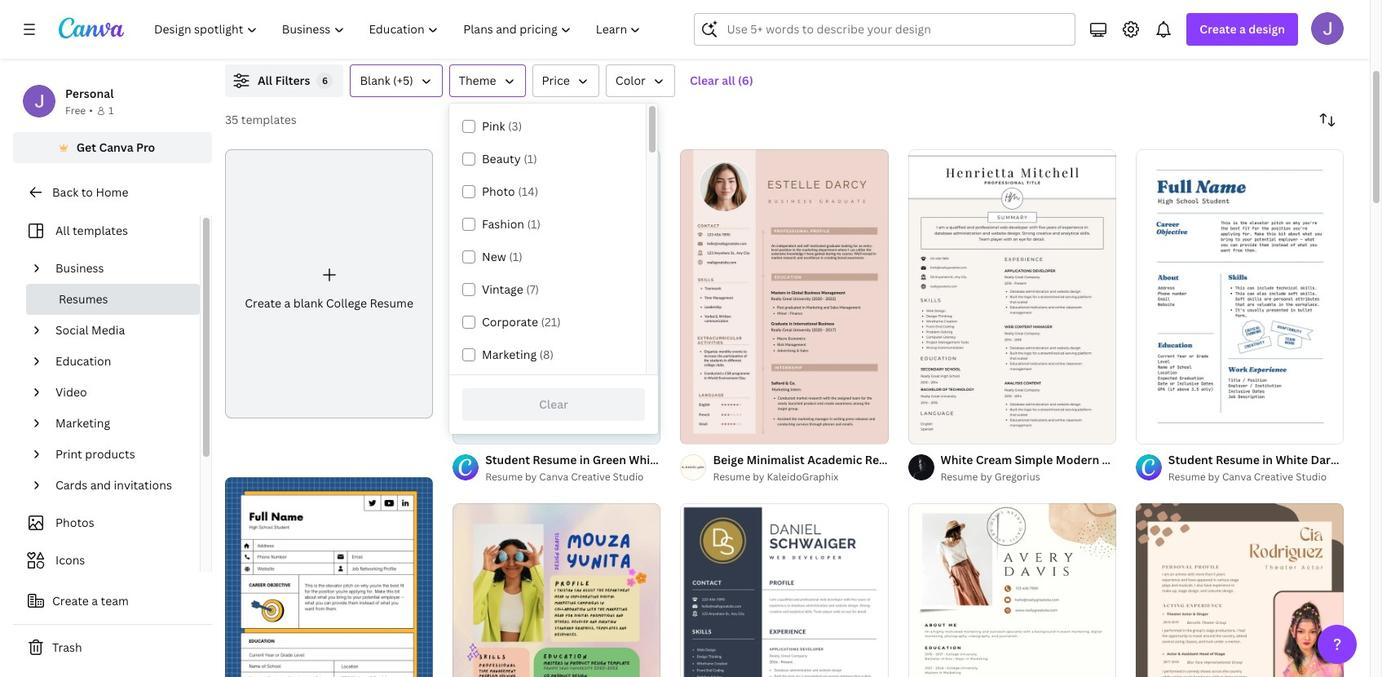 Task type: describe. For each thing, give the bounding box(es) containing it.
white cream simple modern business cv resume resume by gregorius
[[941, 452, 1217, 484]]

0 vertical spatial business
[[55, 260, 104, 276]]

marketing for marketing (8)
[[482, 347, 537, 362]]

vintage (7)
[[482, 281, 539, 297]]

in for white
[[1263, 452, 1273, 467]]

(1) for beauty (1)
[[524, 151, 537, 166]]

beauty
[[482, 151, 521, 166]]

1 of 2
[[1147, 424, 1171, 436]]

social media
[[55, 322, 125, 338]]

pink
[[482, 118, 505, 134]]

green
[[593, 452, 626, 467]]

get
[[76, 139, 96, 155]]

gregorius
[[995, 470, 1041, 484]]

templates for all templates
[[73, 223, 128, 238]]

•
[[89, 104, 93, 117]]

create a design button
[[1187, 13, 1299, 46]]

create a team button
[[13, 585, 212, 617]]

clear all (6) button
[[682, 64, 762, 97]]

create for create a design
[[1200, 21, 1237, 37]]

social
[[55, 322, 89, 338]]

filters
[[275, 73, 310, 88]]

beige minimalist academic resume resume by kaleidographix
[[713, 452, 909, 484]]

of
[[1154, 424, 1163, 436]]

icons link
[[23, 545, 190, 576]]

(21)
[[541, 314, 561, 330]]

Sort by button
[[1312, 104, 1344, 136]]

style
[[698, 452, 726, 467]]

business inside white cream simple modern business cv resume resume by gregorius
[[1102, 452, 1152, 467]]

video
[[55, 384, 87, 400]]

icons
[[55, 552, 85, 568]]

studio for white
[[613, 470, 644, 484]]

blank (+5) button
[[350, 64, 443, 97]]

to
[[81, 184, 93, 200]]

student resume in white dark blue lined style image
[[1136, 149, 1344, 444]]

student resume in white dark blue lin link
[[1169, 451, 1383, 469]]

new
[[482, 249, 506, 264]]

all filters
[[258, 73, 310, 88]]

and
[[90, 477, 111, 493]]

clear for clear all (6)
[[690, 73, 719, 88]]

1 of 2 link
[[1136, 149, 1344, 444]]

print products link
[[49, 439, 190, 470]]

kaleidographix
[[767, 470, 839, 484]]

photos link
[[23, 507, 190, 538]]

all templates link
[[23, 215, 190, 246]]

student for student resume in white dark blue lin
[[1169, 452, 1213, 467]]

theme
[[459, 73, 496, 88]]

dark
[[1311, 452, 1337, 467]]

white inside student resume in white dark blue lin resume by canva creative studio
[[1276, 452, 1308, 467]]

clear all (6)
[[690, 73, 754, 88]]

create a team
[[52, 593, 129, 608]]

cards and invitations
[[55, 477, 172, 493]]

resume by kaleidographix link
[[713, 469, 889, 485]]

trash link
[[13, 631, 212, 664]]

back to home link
[[13, 176, 212, 209]]

price button
[[532, 64, 599, 97]]

color
[[616, 73, 646, 88]]

2
[[1166, 424, 1171, 436]]

(+5)
[[393, 73, 413, 88]]

video link
[[49, 377, 190, 408]]

6
[[322, 74, 328, 86]]

personal
[[65, 86, 114, 101]]

all for all filters
[[258, 73, 273, 88]]

resumes
[[59, 291, 108, 307]]

lin
[[1368, 452, 1383, 467]]

education
[[55, 353, 111, 369]]

media
[[91, 322, 125, 338]]

marketing (8)
[[482, 347, 554, 362]]

1 for 1
[[108, 104, 114, 117]]

white cream simple modern business cv resume link
[[941, 451, 1217, 469]]

(8)
[[540, 347, 554, 362]]

in for green
[[580, 452, 590, 467]]

canva inside button
[[99, 139, 133, 155]]

resume by gregorius link
[[941, 469, 1116, 485]]

creative for green
[[571, 470, 611, 484]]

invitations
[[114, 477, 172, 493]]

beige minimalist academic resume link
[[713, 451, 909, 469]]

a for design
[[1240, 21, 1246, 37]]

student resume in green white lined style image
[[453, 149, 661, 444]]

create a blank college resume element
[[225, 149, 433, 419]]

photo
[[482, 184, 515, 199]]

beauty (1)
[[482, 151, 537, 166]]

top level navigation element
[[144, 13, 655, 46]]

create for create a blank college resume
[[245, 295, 281, 311]]

corporate
[[482, 314, 538, 330]]

white inside student resume in green white lined style resume by canva creative studio
[[629, 452, 662, 467]]

pink (3)
[[482, 118, 522, 134]]

student resume in green white lined style link
[[485, 451, 726, 469]]

trash
[[52, 639, 82, 655]]

(6)
[[738, 73, 754, 88]]

back to home
[[52, 184, 128, 200]]

(14)
[[518, 184, 539, 199]]

jacob simon image
[[1312, 12, 1344, 45]]

products
[[85, 446, 135, 462]]



Task type: locate. For each thing, give the bounding box(es) containing it.
social media link
[[49, 315, 190, 346]]

(1) right fashion on the top left of page
[[527, 216, 541, 232]]

student inside student resume in white dark blue lin resume by canva creative studio
[[1169, 452, 1213, 467]]

2 by from the left
[[753, 470, 765, 484]]

0 horizontal spatial canva
[[99, 139, 133, 155]]

creative down student resume in white dark blue lin link
[[1254, 470, 1294, 484]]

0 vertical spatial clear
[[690, 73, 719, 88]]

1 by from the left
[[525, 470, 537, 484]]

marketing link
[[49, 408, 190, 439]]

lined
[[664, 452, 695, 467]]

student resume in white dark blue lin resume by canva creative studio
[[1169, 452, 1383, 484]]

35 templates
[[225, 112, 297, 127]]

resume by canva creative studio link for white
[[1169, 469, 1344, 485]]

photo (14)
[[482, 184, 539, 199]]

1 studio from the left
[[613, 470, 644, 484]]

canva for student resume in white dark blue lin
[[1223, 470, 1252, 484]]

0 horizontal spatial resume by canva creative studio link
[[485, 469, 661, 485]]

0 horizontal spatial in
[[580, 452, 590, 467]]

business left cv
[[1102, 452, 1152, 467]]

abstract organic resume image
[[908, 503, 1116, 677]]

canva left "pro"
[[99, 139, 133, 155]]

canva inside student resume in green white lined style resume by canva creative studio
[[539, 470, 569, 484]]

student
[[485, 452, 530, 467], [1169, 452, 1213, 467]]

a for team
[[92, 593, 98, 608]]

0 horizontal spatial templates
[[73, 223, 128, 238]]

1 vertical spatial create
[[245, 295, 281, 311]]

studio inside student resume in white dark blue lin resume by canva creative studio
[[1296, 470, 1327, 484]]

35
[[225, 112, 239, 127]]

a inside button
[[92, 593, 98, 608]]

1 horizontal spatial 1
[[1147, 424, 1152, 436]]

resume by canva creative studio link
[[485, 469, 661, 485], [1169, 469, 1344, 485]]

0 horizontal spatial white
[[629, 452, 662, 467]]

marketing down corporate
[[482, 347, 537, 362]]

create left design on the top of the page
[[1200, 21, 1237, 37]]

1 inside "1 of 2" link
[[1147, 424, 1152, 436]]

2 resume by canva creative studio link from the left
[[1169, 469, 1344, 485]]

resume
[[370, 295, 414, 311], [533, 452, 577, 467], [865, 452, 909, 467], [1173, 452, 1217, 467], [1216, 452, 1260, 467], [485, 470, 523, 484], [713, 470, 751, 484], [941, 470, 978, 484], [1169, 470, 1206, 484]]

0 vertical spatial all
[[258, 73, 273, 88]]

marketing for marketing
[[55, 415, 110, 431]]

templates for 35 templates
[[241, 112, 297, 127]]

0 vertical spatial a
[[1240, 21, 1246, 37]]

1 horizontal spatial student
[[1169, 452, 1213, 467]]

0 horizontal spatial a
[[92, 593, 98, 608]]

2 in from the left
[[1263, 452, 1273, 467]]

0 horizontal spatial student
[[485, 452, 530, 467]]

1 vertical spatial templates
[[73, 223, 128, 238]]

by inside student resume in white dark blue lin resume by canva creative studio
[[1209, 470, 1220, 484]]

modern
[[1056, 452, 1100, 467]]

photos
[[55, 515, 94, 530]]

clear for clear
[[539, 396, 569, 412]]

cards and invitations link
[[49, 470, 190, 501]]

by down cream
[[981, 470, 993, 484]]

fashion
[[482, 216, 524, 232]]

blank (+5)
[[360, 73, 413, 88]]

academic
[[808, 452, 863, 467]]

(3)
[[508, 118, 522, 134]]

free
[[65, 104, 86, 117]]

clear down (8)
[[539, 396, 569, 412]]

all down back
[[55, 223, 70, 238]]

in left dark
[[1263, 452, 1273, 467]]

in inside student resume in white dark blue lin resume by canva creative studio
[[1263, 452, 1273, 467]]

colorful pastel minimalist cute note resume image
[[453, 503, 661, 677]]

resume by canva creative studio link down green
[[485, 469, 661, 485]]

by for white cream simple modern business cv resume
[[981, 470, 993, 484]]

create a blank college resume link
[[225, 149, 433, 419]]

1 horizontal spatial a
[[284, 295, 291, 311]]

brown nude aesthetic abstract actor art resume image
[[1136, 503, 1344, 677]]

all for all templates
[[55, 223, 70, 238]]

a inside dropdown button
[[1240, 21, 1246, 37]]

print products
[[55, 446, 135, 462]]

1 horizontal spatial business
[[1102, 452, 1152, 467]]

white cream simple modern business cv resume image
[[908, 149, 1116, 444]]

0 horizontal spatial clear
[[539, 396, 569, 412]]

creative
[[571, 470, 611, 484], [1254, 470, 1294, 484]]

6 filter options selected element
[[317, 73, 333, 89]]

color button
[[606, 64, 675, 97]]

create left blank
[[245, 295, 281, 311]]

(1) for new (1)
[[509, 249, 523, 264]]

gray gold clean cv resume image
[[681, 503, 889, 677]]

2 creative from the left
[[1254, 470, 1294, 484]]

1 horizontal spatial all
[[258, 73, 273, 88]]

new (1)
[[482, 249, 523, 264]]

studio down green
[[613, 470, 644, 484]]

1 resume by canva creative studio link from the left
[[485, 469, 661, 485]]

1 vertical spatial all
[[55, 223, 70, 238]]

1 vertical spatial 1
[[1147, 424, 1152, 436]]

create a design
[[1200, 21, 1285, 37]]

design
[[1249, 21, 1285, 37]]

1 vertical spatial (1)
[[527, 216, 541, 232]]

create for create a team
[[52, 593, 89, 608]]

1 right •
[[108, 104, 114, 117]]

0 vertical spatial 1
[[108, 104, 114, 117]]

4 by from the left
[[1209, 470, 1220, 484]]

studio down dark
[[1296, 470, 1327, 484]]

templates down back to home
[[73, 223, 128, 238]]

by inside white cream simple modern business cv resume resume by gregorius
[[981, 470, 993, 484]]

2 horizontal spatial white
[[1276, 452, 1308, 467]]

0 horizontal spatial studio
[[613, 470, 644, 484]]

student for student resume in green white lined style
[[485, 452, 530, 467]]

0 vertical spatial templates
[[241, 112, 297, 127]]

0 vertical spatial marketing
[[482, 347, 537, 362]]

1 horizontal spatial create
[[245, 295, 281, 311]]

0 horizontal spatial creative
[[571, 470, 611, 484]]

1 vertical spatial marketing
[[55, 415, 110, 431]]

resume by canva creative studio link down dark
[[1169, 469, 1344, 485]]

templates right the 35
[[241, 112, 297, 127]]

a left blank
[[284, 295, 291, 311]]

canva down student resume in green white lined style link at the bottom
[[539, 470, 569, 484]]

0 horizontal spatial 1
[[108, 104, 114, 117]]

education link
[[49, 346, 190, 377]]

clear
[[690, 73, 719, 88], [539, 396, 569, 412]]

0 horizontal spatial marketing
[[55, 415, 110, 431]]

fashion (1)
[[482, 216, 541, 232]]

marketing inside marketing link
[[55, 415, 110, 431]]

(1) for fashion (1)
[[527, 216, 541, 232]]

student inside student resume in green white lined style resume by canva creative studio
[[485, 452, 530, 467]]

1 vertical spatial clear
[[539, 396, 569, 412]]

3 by from the left
[[981, 470, 993, 484]]

all
[[722, 73, 735, 88]]

1 horizontal spatial marketing
[[482, 347, 537, 362]]

1 horizontal spatial white
[[941, 452, 973, 467]]

canva inside student resume in white dark blue lin resume by canva creative studio
[[1223, 470, 1252, 484]]

college resume templates image
[[996, 0, 1344, 45]]

vintage
[[482, 281, 523, 297]]

Search search field
[[727, 14, 1066, 45]]

0 vertical spatial create
[[1200, 21, 1237, 37]]

1 vertical spatial a
[[284, 295, 291, 311]]

in inside student resume in green white lined style resume by canva creative studio
[[580, 452, 590, 467]]

a for blank
[[284, 295, 291, 311]]

all templates
[[55, 223, 128, 238]]

home
[[96, 184, 128, 200]]

business
[[55, 260, 104, 276], [1102, 452, 1152, 467]]

team
[[101, 593, 129, 608]]

student down the clear button
[[485, 452, 530, 467]]

create
[[1200, 21, 1237, 37], [245, 295, 281, 311], [52, 593, 89, 608]]

corporate (21)
[[482, 314, 561, 330]]

by inside the beige minimalist academic resume resume by kaleidographix
[[753, 470, 765, 484]]

by for student resume in white dark blue lin
[[1209, 470, 1220, 484]]

business up resumes
[[55, 260, 104, 276]]

create down "icons"
[[52, 593, 89, 608]]

clear button
[[462, 388, 645, 421]]

back
[[52, 184, 78, 200]]

by
[[525, 470, 537, 484], [753, 470, 765, 484], [981, 470, 993, 484], [1209, 470, 1220, 484]]

a left design on the top of the page
[[1240, 21, 1246, 37]]

in left green
[[580, 452, 590, 467]]

2 horizontal spatial canva
[[1223, 470, 1252, 484]]

1 vertical spatial business
[[1102, 452, 1152, 467]]

beige minimalist academic resume image
[[681, 149, 889, 444]]

2 vertical spatial a
[[92, 593, 98, 608]]

student down 2
[[1169, 452, 1213, 467]]

3 white from the left
[[1276, 452, 1308, 467]]

0 vertical spatial (1)
[[524, 151, 537, 166]]

all
[[258, 73, 273, 88], [55, 223, 70, 238]]

studio inside student resume in green white lined style resume by canva creative studio
[[613, 470, 644, 484]]

2 student from the left
[[1169, 452, 1213, 467]]

marketing
[[482, 347, 537, 362], [55, 415, 110, 431]]

studio
[[613, 470, 644, 484], [1296, 470, 1327, 484]]

a left team at left bottom
[[92, 593, 98, 608]]

clear left the all
[[690, 73, 719, 88]]

(1) right beauty
[[524, 151, 537, 166]]

white left dark
[[1276, 452, 1308, 467]]

free •
[[65, 104, 93, 117]]

student resume in green white lined style resume by canva creative studio
[[485, 452, 726, 484]]

1 creative from the left
[[571, 470, 611, 484]]

simple
[[1015, 452, 1053, 467]]

by down the clear button
[[525, 470, 537, 484]]

cream
[[976, 452, 1012, 467]]

1 horizontal spatial in
[[1263, 452, 1273, 467]]

1 white from the left
[[629, 452, 662, 467]]

blank
[[293, 295, 323, 311]]

creative inside student resume in white dark blue lin resume by canva creative studio
[[1254, 470, 1294, 484]]

studio for dark
[[1296, 470, 1327, 484]]

canva down student resume in white dark blue lin link
[[1223, 470, 1252, 484]]

1 left 'of'
[[1147, 424, 1152, 436]]

blue
[[1340, 452, 1365, 467]]

1
[[108, 104, 114, 117], [1147, 424, 1152, 436]]

creative down student resume in green white lined style link at the bottom
[[571, 470, 611, 484]]

by inside student resume in green white lined style resume by canva creative studio
[[525, 470, 537, 484]]

2 horizontal spatial a
[[1240, 21, 1246, 37]]

white inside white cream simple modern business cv resume resume by gregorius
[[941, 452, 973, 467]]

resume by canva creative studio link for green
[[485, 469, 661, 485]]

(1) right new
[[509, 249, 523, 264]]

pro
[[136, 139, 155, 155]]

by down student resume in white dark blue lin link
[[1209, 470, 1220, 484]]

create a blank college resume
[[245, 295, 414, 311]]

a
[[1240, 21, 1246, 37], [284, 295, 291, 311], [92, 593, 98, 608]]

student resume in dark blue white yellow lined style image
[[225, 477, 433, 677]]

get canva pro
[[76, 139, 155, 155]]

1 horizontal spatial studio
[[1296, 470, 1327, 484]]

blank
[[360, 73, 390, 88]]

2 vertical spatial (1)
[[509, 249, 523, 264]]

2 studio from the left
[[1296, 470, 1327, 484]]

by down minimalist
[[753, 470, 765, 484]]

0 horizontal spatial create
[[52, 593, 89, 608]]

white left the lined
[[629, 452, 662, 467]]

1 horizontal spatial creative
[[1254, 470, 1294, 484]]

1 horizontal spatial resume by canva creative studio link
[[1169, 469, 1344, 485]]

all left filters
[[258, 73, 273, 88]]

2 white from the left
[[941, 452, 973, 467]]

1 student from the left
[[485, 452, 530, 467]]

2 vertical spatial create
[[52, 593, 89, 608]]

canva for student resume in green white lined style
[[539, 470, 569, 484]]

1 for 1 of 2
[[1147, 424, 1152, 436]]

creative inside student resume in green white lined style resume by canva creative studio
[[571, 470, 611, 484]]

beige
[[713, 452, 744, 467]]

get canva pro button
[[13, 132, 212, 163]]

1 horizontal spatial canva
[[539, 470, 569, 484]]

1 in from the left
[[580, 452, 590, 467]]

1 horizontal spatial clear
[[690, 73, 719, 88]]

price
[[542, 73, 570, 88]]

create inside button
[[52, 593, 89, 608]]

0 horizontal spatial all
[[55, 223, 70, 238]]

cv
[[1154, 452, 1170, 467]]

theme button
[[449, 64, 526, 97]]

1 horizontal spatial templates
[[241, 112, 297, 127]]

print
[[55, 446, 82, 462]]

None search field
[[695, 13, 1076, 46]]

creative for white
[[1254, 470, 1294, 484]]

2 horizontal spatial create
[[1200, 21, 1237, 37]]

create inside dropdown button
[[1200, 21, 1237, 37]]

cards
[[55, 477, 87, 493]]

white left cream
[[941, 452, 973, 467]]

0 horizontal spatial business
[[55, 260, 104, 276]]

minimalist
[[747, 452, 805, 467]]

by for student resume in green white lined style
[[525, 470, 537, 484]]

marketing down "video"
[[55, 415, 110, 431]]



Task type: vqa. For each thing, say whether or not it's contained in the screenshot.


